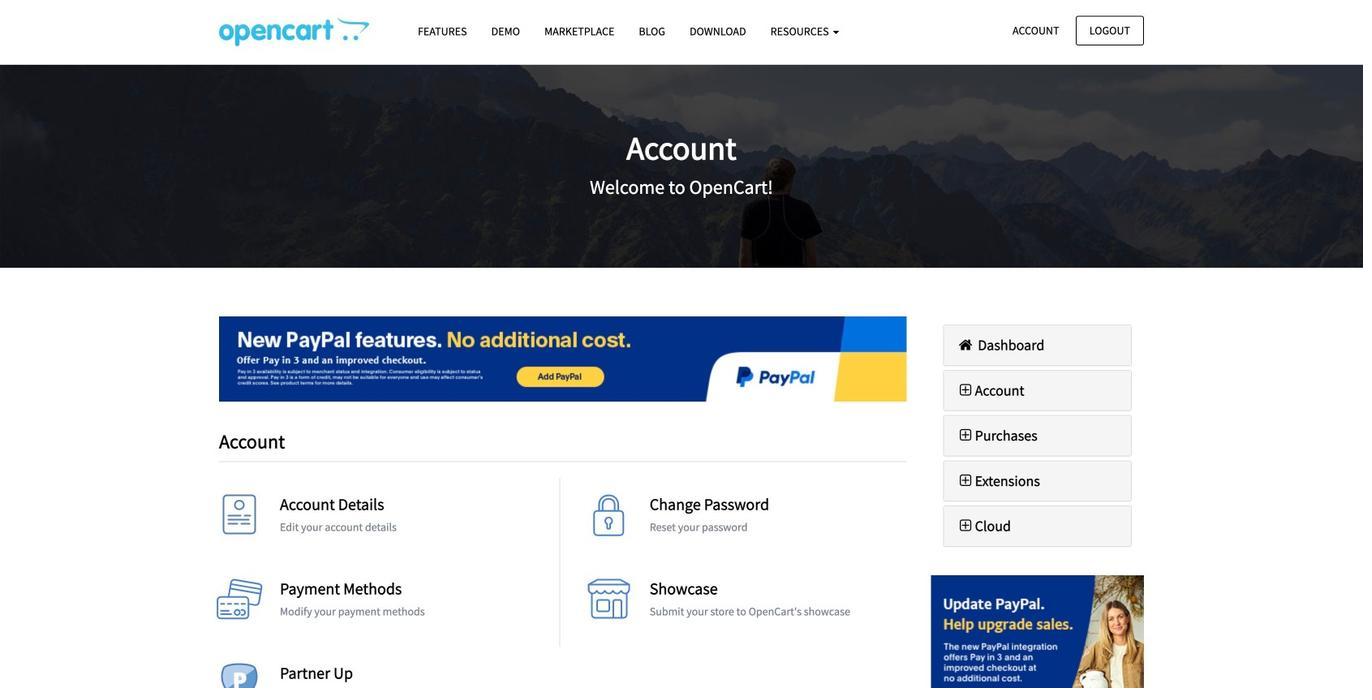 Task type: locate. For each thing, give the bounding box(es) containing it.
paypal image
[[219, 317, 907, 402], [931, 575, 1144, 688]]

apply to become a partner image
[[215, 664, 264, 688]]

change password image
[[585, 495, 634, 544]]

plus square o image
[[957, 428, 975, 443], [957, 519, 975, 533]]

plus square o image
[[957, 383, 975, 398], [957, 473, 975, 488]]

1 plus square o image from the top
[[957, 383, 975, 398]]

1 vertical spatial plus square o image
[[957, 473, 975, 488]]

account image
[[215, 495, 264, 544]]

0 vertical spatial plus square o image
[[957, 428, 975, 443]]

payment methods image
[[215, 579, 264, 628]]

1 vertical spatial paypal image
[[931, 575, 1144, 688]]

2 plus square o image from the top
[[957, 473, 975, 488]]

0 vertical spatial paypal image
[[219, 317, 907, 402]]

0 vertical spatial plus square o image
[[957, 383, 975, 398]]

opencart - your account image
[[219, 17, 369, 46]]

0 horizontal spatial paypal image
[[219, 317, 907, 402]]

1 vertical spatial plus square o image
[[957, 519, 975, 533]]



Task type: vqa. For each thing, say whether or not it's contained in the screenshot.
home icon
yes



Task type: describe. For each thing, give the bounding box(es) containing it.
home image
[[957, 338, 975, 352]]

2 plus square o image from the top
[[957, 519, 975, 533]]

1 plus square o image from the top
[[957, 428, 975, 443]]

showcase image
[[585, 579, 634, 628]]

1 horizontal spatial paypal image
[[931, 575, 1144, 688]]



